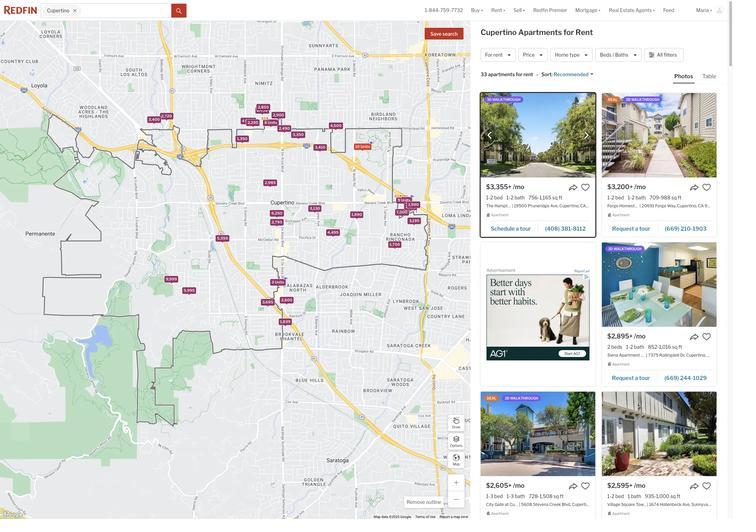 Task type: vqa. For each thing, say whether or not it's contained in the screenshot.
THE 3035 L ST
no



Task type: locate. For each thing, give the bounding box(es) containing it.
units right '10'
[[361, 144, 370, 149]]

2 up homestead
[[632, 195, 635, 201]]

cupertino, right blvd,
[[572, 502, 592, 507]]

1 horizontal spatial forge
[[656, 203, 667, 209]]

| left 5608
[[519, 502, 521, 507]]

sort :
[[542, 72, 553, 77]]

schedule a tour
[[491, 226, 531, 232]]

0 vertical spatial map
[[453, 462, 460, 466]]

bed up 'hamptons'
[[494, 195, 503, 201]]

report for report ad
[[575, 269, 585, 273]]

report inside button
[[575, 269, 585, 273]]

1 request a tour button from the top
[[608, 223, 658, 234]]

$2,605+
[[486, 482, 512, 489]]

(669)
[[665, 226, 680, 232], [665, 375, 679, 382]]

0 vertical spatial (669)
[[665, 226, 680, 232]]

apartment down the gate
[[491, 512, 509, 516]]

ft for $3,355+ /mo
[[559, 195, 563, 201]]

for right apartments
[[516, 72, 523, 77]]

0 vertical spatial favorite button image
[[703, 183, 711, 192]]

request down "siena apartment homes"
[[612, 375, 634, 382]]

2 down $3,200+
[[612, 195, 615, 201]]

map button
[[448, 452, 465, 469]]

city gate at cupertino
[[486, 502, 529, 507]]

0 horizontal spatial rent
[[492, 7, 502, 13]]

2,985
[[265, 180, 276, 185]]

units right 9
[[401, 198, 411, 203]]

stevens
[[533, 502, 549, 507]]

2 vertical spatial cupertino
[[510, 502, 529, 507]]

1 vertical spatial favorite button image
[[703, 482, 711, 491]]

sq right 1,165
[[553, 195, 558, 201]]

2 request a tour button from the top
[[608, 373, 658, 383]]

2 ▾ from the left
[[503, 7, 506, 13]]

report left map
[[440, 515, 450, 519]]

bed up the gate
[[495, 494, 503, 499]]

rent right for
[[494, 52, 503, 58]]

1 vertical spatial map
[[374, 515, 381, 519]]

2,490
[[279, 126, 290, 131]]

favorite button checkbox for $2,605+ /mo
[[581, 482, 590, 491]]

photos
[[675, 73, 693, 80]]

tour down the homes
[[640, 375, 650, 382]]

0 vertical spatial request a tour
[[613, 226, 651, 232]]

1- up village
[[608, 494, 612, 499]]

request a tour for $3,200+
[[613, 226, 651, 232]]

▾ right mortgage
[[599, 7, 601, 13]]

1-2 bed for $2,595+ /mo
[[608, 494, 624, 499]]

cupertino down rent ▾ button at the right of the page
[[481, 28, 517, 37]]

3 up city
[[491, 494, 494, 499]]

0 horizontal spatial 3
[[272, 280, 274, 285]]

photo of 7375 rollingdell dr, cupertino, ca 95014 image
[[602, 242, 717, 327]]

1,990
[[409, 202, 419, 207]]

2,850
[[258, 105, 269, 109]]

1-2 bath up "siena apartment homes"
[[626, 344, 645, 350]]

cupertino for cupertino apartments for rent
[[481, 28, 517, 37]]

2 up village
[[612, 494, 615, 499]]

None search field
[[81, 4, 171, 18]]

units right '4' at the left
[[245, 118, 255, 123]]

1,508
[[540, 494, 553, 499]]

ft up hollenbeck
[[677, 494, 681, 499]]

1 vertical spatial request a tour button
[[608, 373, 658, 383]]

6 ▾ from the left
[[710, 7, 713, 13]]

bath up 5608
[[515, 494, 525, 499]]

0 horizontal spatial ave,
[[551, 203, 559, 209]]

save
[[431, 31, 442, 37]]

a inside 'button'
[[516, 226, 519, 232]]

0 horizontal spatial for
[[516, 72, 523, 77]]

favorite button image for $2,895+ /mo
[[703, 332, 711, 341]]

1 vertical spatial request a tour
[[612, 375, 650, 382]]

1 horizontal spatial rent
[[524, 72, 533, 77]]

1-2 bed
[[486, 195, 503, 201], [608, 195, 624, 201], [608, 494, 624, 499]]

1 horizontal spatial for
[[564, 28, 574, 37]]

0 vertical spatial favorite button image
[[581, 183, 590, 192]]

bed
[[494, 195, 503, 201], [616, 195, 624, 201], [495, 494, 503, 499], [616, 494, 624, 499]]

beds
[[612, 344, 623, 350]]

0 horizontal spatial deal
[[487, 396, 497, 400]]

8112
[[573, 226, 586, 232]]

1-2 bath for $2,895+
[[626, 344, 645, 350]]

4,495
[[328, 230, 339, 235]]

/mo up 1-3 bath at the right
[[513, 482, 525, 489]]

| left 7375
[[647, 353, 648, 358]]

favorite button checkbox
[[581, 183, 590, 192], [703, 332, 711, 341], [703, 482, 711, 491]]

1 ▾ from the left
[[481, 7, 483, 13]]

0 vertical spatial favorite button checkbox
[[703, 183, 711, 192]]

1-2 bath up 19500
[[507, 195, 525, 201]]

google
[[401, 515, 411, 519]]

home type button
[[551, 48, 593, 62]]

1 vertical spatial cupertino
[[481, 28, 517, 37]]

0 horizontal spatial map
[[374, 515, 381, 519]]

ft right 988
[[678, 195, 682, 201]]

19500
[[514, 203, 527, 209]]

request a tour button down homestead
[[608, 223, 658, 234]]

city
[[486, 502, 494, 507]]

ca right dr,
[[707, 353, 713, 358]]

/mo up 1 bath
[[634, 482, 646, 489]]

| 1674 hollenbeck ave, sunnyvale, ca 94087
[[648, 502, 733, 507]]

creek
[[550, 502, 561, 507]]

1 vertical spatial report
[[440, 515, 450, 519]]

1 horizontal spatial 3
[[491, 494, 494, 499]]

rent down mortgage
[[576, 28, 593, 37]]

/mo right $2,895+
[[634, 333, 646, 340]]

request a tour for $2,895+
[[612, 375, 650, 382]]

bath for $3,355+ /mo
[[515, 195, 525, 201]]

outline
[[426, 500, 441, 505]]

report for report a map error
[[440, 515, 450, 519]]

rent ▾ button
[[492, 0, 506, 21]]

units up 2,600
[[275, 280, 284, 285]]

bed for $3,200+
[[616, 195, 624, 201]]

3,195
[[409, 218, 420, 223]]

report left ad
[[575, 269, 585, 273]]

1 vertical spatial deal
[[487, 396, 497, 400]]

photo of 5608 stevens creek blvd, cupertino, ca 95014 image
[[481, 392, 596, 476]]

tour inside 'button'
[[520, 226, 531, 232]]

a left map
[[451, 515, 453, 519]]

photo of 19500 pruneridge ave, cupertino, ca 95014 image
[[481, 93, 596, 178]]

ad region
[[487, 275, 590, 361]]

0 vertical spatial for
[[564, 28, 574, 37]]

rent inside button
[[494, 52, 503, 58]]

favorite button image
[[581, 183, 590, 192], [703, 332, 711, 341], [581, 482, 590, 491]]

(669) left 244-
[[665, 375, 679, 382]]

2 vertical spatial favorite button image
[[581, 482, 590, 491]]

way,
[[668, 203, 677, 209]]

units for 3 units
[[275, 280, 284, 285]]

1 vertical spatial request
[[612, 375, 634, 382]]

a down homestead
[[636, 226, 639, 232]]

(669) 244-1029
[[665, 375, 707, 382]]

map inside map button
[[453, 462, 460, 466]]

bath up 19500
[[515, 195, 525, 201]]

1 vertical spatial favorite button checkbox
[[581, 482, 590, 491]]

all
[[657, 52, 663, 58]]

cupertino, up (408) 381-8112 link
[[560, 203, 580, 209]]

forge down 709-988 sq ft
[[656, 203, 667, 209]]

1 horizontal spatial report
[[575, 269, 585, 273]]

home type
[[555, 52, 580, 58]]

save search
[[431, 31, 458, 37]]

bed left 1
[[616, 494, 624, 499]]

1903
[[693, 226, 707, 232]]

/mo up 19500
[[513, 183, 525, 191]]

a right schedule
[[516, 226, 519, 232]]

rent right buy ▾
[[492, 7, 502, 13]]

1-2 bed up village
[[608, 494, 624, 499]]

709-988 sq ft
[[650, 195, 682, 201]]

buy
[[471, 7, 480, 13]]

favorite button image
[[703, 183, 711, 192], [703, 482, 711, 491]]

2,600
[[281, 298, 293, 302]]

report ad button
[[575, 269, 590, 274]]

2 forge from the left
[[656, 203, 667, 209]]

3 ▾ from the left
[[523, 7, 525, 13]]

1 horizontal spatial map
[[453, 462, 460, 466]]

sq right 988
[[672, 195, 677, 201]]

bed down $3,200+
[[616, 195, 624, 201]]

0 horizontal spatial rent
[[494, 52, 503, 58]]

request a tour button for $3,200+
[[608, 223, 658, 234]]

©2023
[[389, 515, 400, 519]]

1 horizontal spatial deal
[[608, 98, 618, 102]]

3,130
[[310, 206, 320, 211]]

map left data
[[374, 515, 381, 519]]

10
[[355, 144, 360, 149]]

(669) left the 210-
[[665, 226, 680, 232]]

| left 20691
[[640, 203, 641, 209]]

95014
[[587, 203, 600, 209], [705, 203, 718, 209], [714, 353, 727, 358], [600, 502, 613, 507]]

1 horizontal spatial favorite button checkbox
[[703, 183, 711, 192]]

request a tour button down "siena apartment homes"
[[608, 373, 658, 383]]

tour for $3,355+ /mo
[[520, 226, 531, 232]]

▾ for rent ▾
[[503, 7, 506, 13]]

ca left village
[[593, 502, 599, 507]]

(408)
[[545, 226, 560, 232]]

▾ for mortgage ▾
[[599, 7, 601, 13]]

ca
[[581, 203, 586, 209], [698, 203, 704, 209], [707, 353, 713, 358], [593, 502, 599, 507], [714, 502, 719, 507]]

0 vertical spatial rent
[[494, 52, 503, 58]]

agents
[[636, 7, 652, 13]]

0 vertical spatial report
[[575, 269, 585, 273]]

0 horizontal spatial forge
[[608, 203, 619, 209]]

square
[[622, 502, 635, 507]]

ave, down 756-1,165 sq ft
[[551, 203, 559, 209]]

for rent
[[485, 52, 503, 58]]

report
[[575, 269, 585, 273], [440, 515, 450, 519]]

3 up 3,695
[[272, 280, 274, 285]]

units right 8
[[268, 120, 277, 125]]

apartment down beds
[[619, 353, 640, 358]]

1-
[[425, 7, 429, 13], [486, 195, 491, 201], [507, 195, 511, 201], [608, 195, 612, 201], [628, 195, 632, 201], [626, 344, 631, 350], [486, 494, 491, 499], [507, 494, 511, 499], [608, 494, 612, 499]]

5608
[[521, 502, 532, 507]]

next button image
[[583, 132, 590, 139]]

3 for 1-3 bath
[[511, 494, 514, 499]]

1 horizontal spatial ave,
[[683, 502, 691, 507]]

tour for $2,895+ /mo
[[640, 375, 650, 382]]

2 up "siena apartment homes"
[[631, 344, 633, 350]]

381-
[[561, 226, 573, 232]]

sq for $3,355+ /mo
[[553, 195, 558, 201]]

sq right 1,016
[[673, 344, 678, 350]]

save search button
[[425, 28, 464, 40]]

1-2 bed up the
[[486, 195, 503, 201]]

| 7375 rollingdell dr, cupertino, ca 95014
[[647, 353, 727, 358]]

1 vertical spatial favorite button checkbox
[[703, 332, 711, 341]]

1,890
[[352, 212, 362, 217]]

1 vertical spatial for
[[516, 72, 523, 77]]

request a tour down "siena apartment homes"
[[612, 375, 650, 382]]

request for $3,200+
[[613, 226, 634, 232]]

2 horizontal spatial 3
[[511, 494, 514, 499]]

1-2 bath
[[507, 195, 525, 201], [628, 195, 646, 201], [626, 344, 645, 350]]

sunnyvale,
[[692, 502, 713, 507]]

cupertino, right dr,
[[687, 353, 707, 358]]

for
[[564, 28, 574, 37], [516, 72, 523, 77]]

1 vertical spatial rent
[[576, 28, 593, 37]]

1- left '759-'
[[425, 7, 429, 13]]

rent inside dropdown button
[[492, 7, 502, 13]]

(669) for $2,895+ /mo
[[665, 375, 679, 382]]

1 vertical spatial rent
[[524, 72, 533, 77]]

for inside 33 apartments for rent •
[[516, 72, 523, 77]]

tour right schedule
[[520, 226, 531, 232]]

ca up 1903
[[698, 203, 704, 209]]

0 vertical spatial deal
[[608, 98, 618, 102]]

3 up 'city gate at cupertino'
[[511, 494, 514, 499]]

units for 10 units
[[361, 144, 370, 149]]

apartments
[[488, 72, 515, 77]]

1 vertical spatial ave,
[[683, 502, 691, 507]]

▾ right buy
[[481, 7, 483, 13]]

1 favorite button image from the top
[[703, 183, 711, 192]]

terms of use
[[416, 515, 436, 519]]

4 ▾ from the left
[[599, 7, 601, 13]]

sell ▾
[[514, 7, 525, 13]]

4
[[242, 118, 245, 123]]

0 vertical spatial request a tour button
[[608, 223, 658, 234]]

$2,895+ /mo
[[608, 333, 646, 340]]

1- up 'city gate at cupertino'
[[507, 494, 511, 499]]

9 units
[[398, 198, 411, 203]]

request for $2,895+
[[612, 375, 634, 382]]

apartment down homestead
[[613, 213, 630, 217]]

/mo
[[513, 183, 525, 191], [635, 183, 646, 191], [634, 333, 646, 340], [513, 482, 525, 489], [634, 482, 646, 489]]

deal for $2,605+
[[487, 396, 497, 400]]

forge left homestead
[[608, 203, 619, 209]]

request a tour button
[[608, 223, 658, 234], [608, 373, 658, 383]]

1,350
[[237, 136, 248, 141]]

ave, left sunnyvale,
[[683, 502, 691, 507]]

sell ▾ button
[[510, 0, 529, 21]]

2 up 'hamptons'
[[511, 195, 514, 201]]

for
[[485, 52, 493, 58]]

cupertino down 1-3 bath at the right
[[510, 502, 529, 507]]

(669) 210-1903 link
[[658, 223, 712, 234]]

1 vertical spatial (669)
[[665, 375, 679, 382]]

756-
[[529, 195, 540, 201]]

9,999
[[166, 277, 177, 282]]

0 horizontal spatial favorite button checkbox
[[581, 482, 590, 491]]

1674
[[649, 502, 659, 507]]

for for rent
[[516, 72, 523, 77]]

▾ left the sell
[[503, 7, 506, 13]]

▾ right the sell
[[523, 7, 525, 13]]

0 vertical spatial rent
[[492, 7, 502, 13]]

1-2 bed down $3,200+
[[608, 195, 624, 201]]

cupertino left remove cupertino icon
[[47, 8, 69, 14]]

2 favorite button image from the top
[[703, 482, 711, 491]]

sq up hollenbeck
[[671, 494, 676, 499]]

1-2 bath up homestead
[[628, 195, 646, 201]]

5 ▾ from the left
[[653, 7, 655, 13]]

gate
[[495, 502, 504, 507]]

$3,200+
[[608, 183, 633, 191]]

map down options
[[453, 462, 460, 466]]

0 vertical spatial cupertino
[[47, 8, 69, 14]]

1 vertical spatial favorite button image
[[703, 332, 711, 341]]

▾ for sell ▾
[[523, 7, 525, 13]]

ca up 8112
[[581, 203, 586, 209]]

4 units
[[242, 118, 255, 123]]

favorite button checkbox
[[703, 183, 711, 192], [581, 482, 590, 491]]

ft up | 5608 stevens creek blvd, cupertino, ca 95014
[[560, 494, 564, 499]]

photo of 20691 forge way, cupertino, ca 95014 image
[[602, 93, 717, 178]]

ft up dr,
[[679, 344, 683, 350]]

units
[[245, 118, 255, 123], [268, 120, 277, 125], [361, 144, 370, 149], [401, 198, 411, 203], [275, 280, 284, 285]]

| left 1674
[[648, 502, 649, 507]]

favorite button checkbox for $3,355+ /mo
[[581, 183, 590, 192]]

709-
[[650, 195, 661, 201]]

3 units
[[272, 280, 284, 285]]

2 vertical spatial favorite button checkbox
[[703, 482, 711, 491]]

a down "siena apartment homes"
[[635, 375, 638, 382]]

0 vertical spatial favorite button checkbox
[[581, 183, 590, 192]]

favorite button checkbox for $2,895+ /mo
[[703, 332, 711, 341]]

0 horizontal spatial report
[[440, 515, 450, 519]]

bath up 20691
[[636, 195, 646, 201]]

/mo for $2,595+ /mo
[[634, 482, 646, 489]]

0 vertical spatial request
[[613, 226, 634, 232]]

bed for $3,355+
[[494, 195, 503, 201]]

7,000
[[397, 210, 408, 215]]

2,795
[[272, 220, 282, 225]]



Task type: describe. For each thing, give the bounding box(es) containing it.
0 vertical spatial ave,
[[551, 203, 559, 209]]

cupertino apartments for rent
[[481, 28, 593, 37]]

1-2 bath for $3,355+
[[507, 195, 525, 201]]

| for $2,605+ /mo
[[519, 502, 521, 507]]

2,720
[[161, 114, 172, 119]]

units for 9 units
[[401, 198, 411, 203]]

/mo for $2,895+ /mo
[[634, 333, 646, 340]]

1- up 'hamptons'
[[507, 195, 511, 201]]

ft for $2,595+ /mo
[[677, 494, 681, 499]]

cupertino for cupertino
[[47, 8, 69, 14]]

1- up "siena apartment homes"
[[626, 344, 631, 350]]

/mo for $3,355+ /mo
[[513, 183, 525, 191]]

sq for $2,595+ /mo
[[671, 494, 676, 499]]

sq for $2,605+ /mo
[[554, 494, 559, 499]]

photos button
[[673, 73, 701, 83]]

1- up city
[[486, 494, 491, 499]]

maria
[[697, 7, 709, 13]]

all filters
[[657, 52, 677, 58]]

:
[[552, 72, 553, 77]]

buy ▾ button
[[471, 0, 483, 21]]

9
[[398, 198, 400, 203]]

1 horizontal spatial rent
[[576, 28, 593, 37]]

728-1,508 sq ft
[[529, 494, 564, 499]]

report a map error link
[[440, 515, 469, 519]]

5,350
[[217, 236, 228, 241]]

1-844-759-7732 link
[[425, 7, 463, 13]]

village
[[608, 502, 621, 507]]

2 up the
[[491, 195, 493, 201]]

units for 4 units
[[245, 118, 255, 123]]

schedule
[[491, 226, 515, 232]]

(669) 210-1903
[[665, 226, 707, 232]]

previous button image
[[486, 132, 493, 139]]

favorite button checkbox for $2,595+ /mo
[[703, 482, 711, 491]]

1-2 bed for $3,355+ /mo
[[486, 195, 503, 201]]

ft for $3,200+ /mo
[[678, 195, 682, 201]]

2 left beds
[[608, 344, 611, 350]]

$2,895+
[[608, 333, 633, 340]]

sell ▾ button
[[514, 0, 525, 21]]

mortgage ▾ button
[[576, 0, 601, 21]]

redfin premier
[[534, 7, 567, 13]]

data
[[382, 515, 388, 519]]

1 forge from the left
[[608, 203, 619, 209]]

10 units
[[355, 144, 370, 149]]

bath for $2,895+ /mo
[[634, 344, 645, 350]]

33 apartments for rent •
[[481, 72, 538, 78]]

real estate agents ▾ link
[[609, 0, 655, 21]]

for for rent
[[564, 28, 574, 37]]

(408) 381-8112 link
[[539, 223, 590, 234]]

rollingdell
[[660, 353, 680, 358]]

a for $2,895+
[[635, 375, 638, 382]]

3 for 1-3 bed
[[491, 494, 494, 499]]

favorite button image for $3,200+ /mo
[[703, 183, 711, 192]]

20691
[[642, 203, 655, 209]]

1-2 bed for $3,200+ /mo
[[608, 195, 624, 201]]

1
[[628, 494, 630, 499]]

bed for $2,605+
[[495, 494, 503, 499]]

sort
[[542, 72, 552, 77]]

1- down $3,200+
[[608, 195, 612, 201]]

1-3 bed
[[486, 494, 503, 499]]

1- up homestead
[[628, 195, 632, 201]]

beds
[[600, 52, 612, 58]]

(669) for $3,200+ /mo
[[665, 226, 680, 232]]

apartment down square
[[613, 512, 630, 516]]

price button
[[519, 48, 548, 62]]

sq for $3,200+ /mo
[[672, 195, 677, 201]]

1,839
[[280, 319, 291, 324]]

4,500
[[330, 123, 342, 128]]

$2,595+
[[608, 482, 633, 489]]

hollenbeck
[[660, 502, 682, 507]]

advertisement
[[487, 268, 516, 273]]

3,400
[[149, 117, 160, 122]]

33
[[481, 72, 487, 77]]

options button
[[448, 433, 465, 450]]

852-1,016 sq ft
[[648, 344, 683, 350]]

hamptons
[[495, 203, 515, 209]]

schedule a tour button
[[486, 223, 539, 234]]

buy ▾ button
[[467, 0, 487, 21]]

premier
[[549, 7, 567, 13]]

deal for $3,200+
[[608, 98, 618, 102]]

map region
[[0, 0, 531, 519]]

| left 19500
[[512, 203, 513, 209]]

| for $2,595+ /mo
[[648, 502, 649, 507]]

1- up the
[[486, 195, 491, 201]]

favorite button image for $3,355+ /mo
[[581, 183, 590, 192]]

units for 8 units
[[268, 120, 277, 125]]

for rent button
[[481, 48, 516, 62]]

2 beds
[[608, 344, 623, 350]]

pruneridge
[[528, 203, 550, 209]]

type
[[570, 52, 580, 58]]

village square townhouses
[[608, 502, 660, 507]]

request a tour button for $2,895+
[[608, 373, 658, 383]]

bath right 1
[[631, 494, 642, 499]]

table button
[[701, 73, 718, 83]]

favorite button checkbox for $3,200+ /mo
[[703, 183, 711, 192]]

map data ©2023 google
[[374, 515, 411, 519]]

favorite button image for $2,595+ /mo
[[703, 482, 711, 491]]

terms
[[416, 515, 425, 519]]

map for map
[[453, 462, 460, 466]]

recommended
[[554, 72, 589, 77]]

rent inside 33 apartments for rent •
[[524, 72, 533, 77]]

$3,355+
[[486, 183, 512, 191]]

1 bath
[[628, 494, 642, 499]]

filters
[[664, 52, 677, 58]]

2,180
[[406, 204, 416, 209]]

1-3 bath
[[507, 494, 525, 499]]

a for $3,200+
[[636, 226, 639, 232]]

| for $2,895+ /mo
[[647, 353, 648, 358]]

6,250
[[272, 211, 283, 216]]

ca left 94087 at the bottom of page
[[714, 502, 719, 507]]

photo of 1674 hollenbeck ave, sunnyvale, ca 94087 image
[[602, 392, 717, 476]]

townhouses
[[636, 502, 660, 507]]

siena
[[608, 353, 618, 358]]

/mo for $3,200+ /mo
[[635, 183, 646, 191]]

rent ▾ button
[[487, 0, 510, 21]]

mortgage
[[576, 7, 598, 13]]

maria ▾
[[697, 7, 713, 13]]

google image
[[2, 511, 24, 519]]

favorite button image for $2,605+ /mo
[[581, 482, 590, 491]]

1-2 bath for $3,200+
[[628, 195, 646, 201]]

of
[[426, 515, 429, 519]]

submit search image
[[176, 8, 182, 14]]

tour for $3,200+ /mo
[[640, 226, 651, 232]]

$3,200+ /mo
[[608, 183, 646, 191]]

bath for $3,200+ /mo
[[636, 195, 646, 201]]

a for $3,355+
[[516, 226, 519, 232]]

sq for $2,895+ /mo
[[673, 344, 678, 350]]

ft for $2,605+ /mo
[[560, 494, 564, 499]]

3 inside map region
[[272, 280, 274, 285]]

▾ for maria ▾
[[710, 7, 713, 13]]

cupertino, right way,
[[678, 203, 697, 209]]

$2,605+ /mo
[[486, 482, 525, 489]]

redfin premier button
[[529, 0, 572, 21]]

draw button
[[448, 415, 465, 432]]

▾ for buy ▾
[[481, 7, 483, 13]]

ad
[[586, 269, 590, 273]]

2,450
[[257, 108, 268, 112]]

apartment down 'siena'
[[613, 362, 630, 367]]

map for map data ©2023 google
[[374, 515, 381, 519]]

beds / baths button
[[596, 48, 642, 62]]

935-1,000 sq ft
[[645, 494, 681, 499]]

ft for $2,895+ /mo
[[679, 344, 683, 350]]

1-844-759-7732
[[425, 7, 463, 13]]

remove cupertino image
[[73, 9, 77, 13]]

bath for $2,605+ /mo
[[515, 494, 525, 499]]

/mo for $2,605+ /mo
[[513, 482, 525, 489]]

forge homestead | 20691 forge way, cupertino, ca 95014
[[608, 203, 718, 209]]

the hamptons | 19500 pruneridge ave, cupertino, ca 95014
[[486, 203, 600, 209]]

error
[[461, 515, 469, 519]]

1,700
[[390, 242, 400, 247]]

210-
[[681, 226, 693, 232]]

feed
[[664, 7, 675, 13]]

apartment down 'hamptons'
[[491, 213, 509, 217]]

(408) 381-8112
[[545, 226, 586, 232]]

756-1,165 sq ft
[[529, 195, 563, 201]]

bed for $2,595+
[[616, 494, 624, 499]]

siena apartment homes
[[608, 353, 655, 358]]



